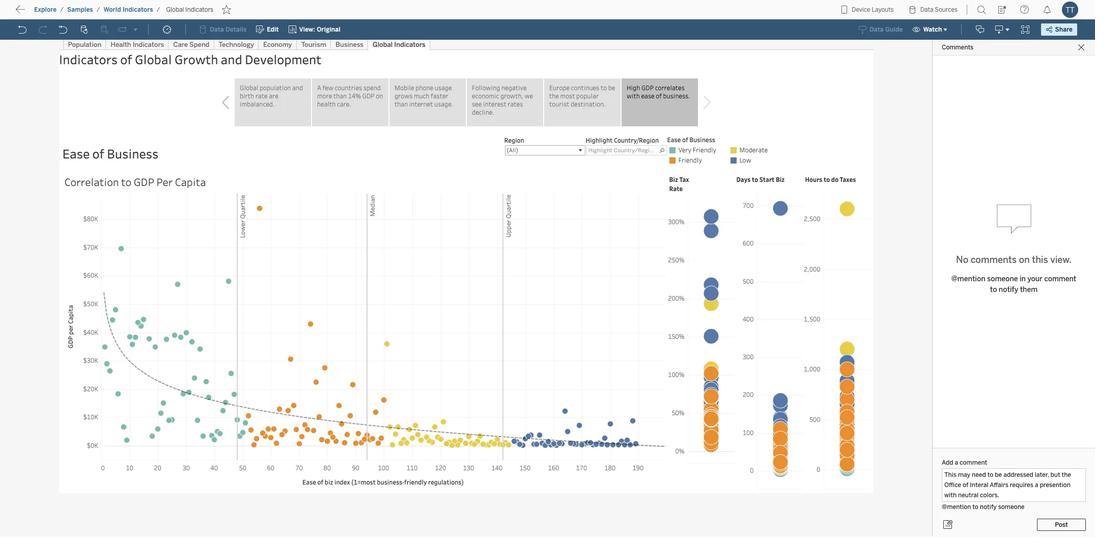 Task type: locate. For each thing, give the bounding box(es) containing it.
/ right the to
[[60, 6, 64, 13]]

1 horizontal spatial indicators
[[186, 6, 214, 13]]

2 horizontal spatial /
[[157, 6, 160, 13]]

/
[[60, 6, 64, 13], [97, 6, 100, 13], [157, 6, 160, 13]]

1 indicators from the left
[[123, 6, 153, 13]]

indicators right world
[[123, 6, 153, 13]]

0 horizontal spatial /
[[60, 6, 64, 13]]

/ left global
[[157, 6, 160, 13]]

indicators right global
[[186, 6, 214, 13]]

2 / from the left
[[97, 6, 100, 13]]

indicators
[[123, 6, 153, 13], [186, 6, 214, 13]]

/ left world
[[97, 6, 100, 13]]

1 horizontal spatial /
[[97, 6, 100, 13]]

skip to content link
[[24, 6, 104, 19]]

samples
[[67, 6, 93, 13]]

world indicators link
[[103, 6, 154, 14]]

global
[[166, 6, 184, 13]]

0 horizontal spatial indicators
[[123, 6, 153, 13]]

explore
[[34, 6, 57, 13]]

global indicators element
[[163, 6, 217, 13]]

explore link
[[34, 6, 57, 14]]

explore / samples / world indicators /
[[34, 6, 160, 13]]



Task type: describe. For each thing, give the bounding box(es) containing it.
skip
[[26, 8, 44, 17]]

global indicators
[[166, 6, 214, 13]]

3 / from the left
[[157, 6, 160, 13]]

world
[[104, 6, 121, 13]]

to
[[46, 8, 54, 17]]

samples link
[[67, 6, 94, 14]]

2 indicators from the left
[[186, 6, 214, 13]]

content
[[56, 8, 88, 17]]

skip to content
[[26, 8, 88, 17]]

1 / from the left
[[60, 6, 64, 13]]



Task type: vqa. For each thing, say whether or not it's contained in the screenshot.
Skip
yes



